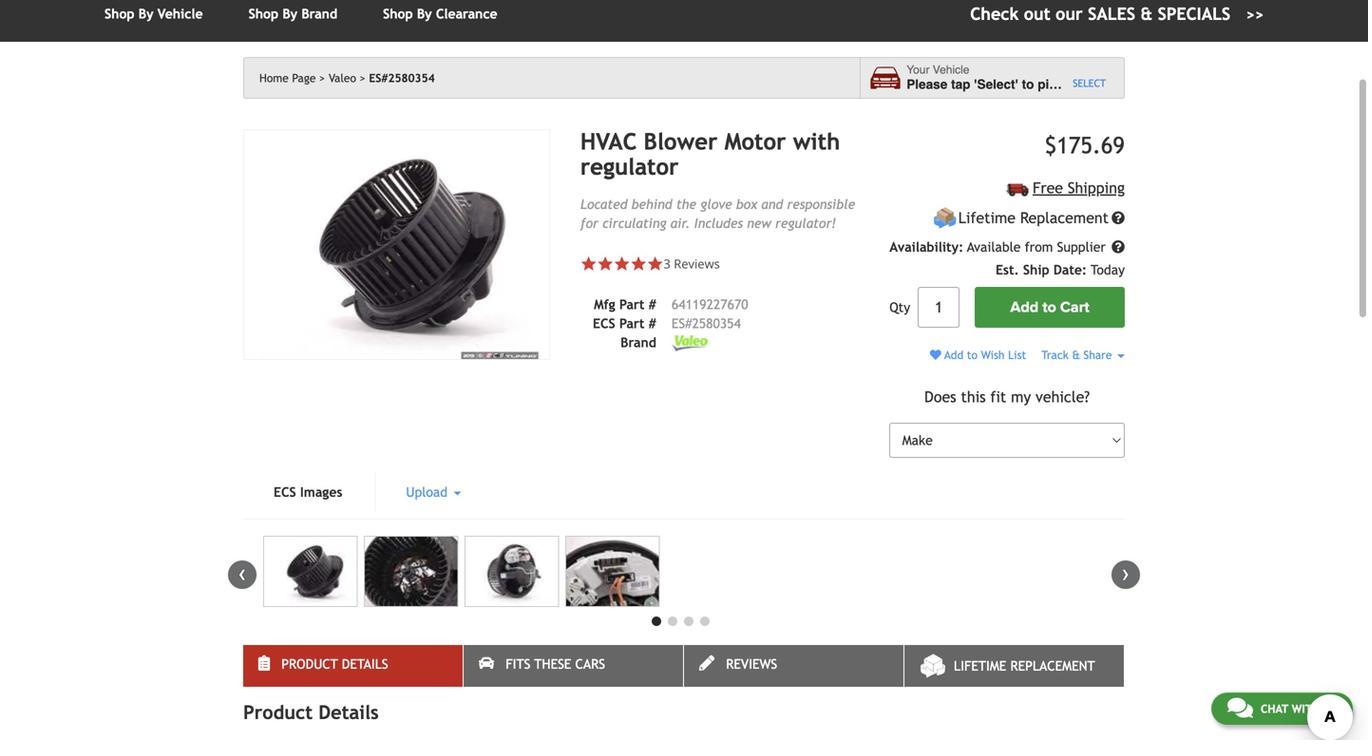 Task type: describe. For each thing, give the bounding box(es) containing it.
3 reviews link
[[664, 255, 720, 272]]

vehicle
[[1078, 77, 1122, 92]]

shop by clearance link
[[383, 6, 497, 21]]

1 vertical spatial lifetime replacement
[[954, 659, 1095, 674]]

tap
[[951, 77, 971, 92]]

question circle image
[[1112, 241, 1125, 254]]

add to cart
[[1010, 298, 1090, 317]]

list
[[1008, 348, 1026, 362]]

1 vertical spatial product details
[[243, 701, 379, 724]]

& for track
[[1072, 348, 1080, 362]]

ecs images
[[274, 485, 342, 500]]

ecs inside 64119227670 ecs part #
[[593, 316, 615, 331]]

0 horizontal spatial vehicle
[[158, 6, 203, 21]]

free
[[1033, 179, 1063, 196]]

3 reviews
[[664, 255, 720, 272]]

es#
[[672, 316, 692, 331]]

3 star image from the left
[[647, 255, 664, 272]]

2580354
[[692, 316, 741, 331]]

question circle image
[[1112, 212, 1125, 225]]

pick
[[1038, 77, 1064, 92]]

sales & specials
[[1088, 4, 1231, 24]]

0 vertical spatial details
[[342, 657, 388, 672]]

the
[[676, 197, 696, 212]]

add for add to wish list
[[945, 348, 964, 362]]

0 vertical spatial product
[[281, 657, 338, 672]]

does this fit my vehicle?
[[925, 388, 1090, 406]]

located
[[580, 197, 628, 212]]

please
[[907, 77, 948, 92]]

us
[[1323, 702, 1337, 715]]

select link
[[1073, 76, 1106, 91]]

sales
[[1088, 4, 1136, 24]]

hvac
[[580, 128, 637, 155]]

upload
[[406, 485, 452, 500]]

located behind the glove box and responsible for circulating air. includes new regulator!
[[580, 197, 855, 231]]

mfg part #
[[594, 297, 656, 312]]

1 vertical spatial details
[[319, 701, 379, 724]]

3
[[664, 255, 671, 272]]

vehicle inside your vehicle please tap 'select' to pick a vehicle
[[933, 63, 970, 77]]

es#2580354
[[369, 71, 435, 85]]

fits these cars
[[506, 657, 605, 672]]

specials
[[1158, 4, 1231, 24]]

circulating
[[602, 216, 667, 231]]

air.
[[671, 216, 690, 231]]

this product is lifetime replacement eligible image
[[933, 206, 957, 230]]

mfg
[[594, 297, 615, 312]]

date:
[[1054, 262, 1087, 278]]

# inside 64119227670 ecs part #
[[649, 316, 656, 331]]

valeo image
[[672, 336, 708, 352]]

64119227670
[[672, 297, 748, 312]]

home page
[[259, 71, 316, 85]]

responsible
[[787, 197, 855, 212]]

est. ship date: today
[[996, 262, 1125, 278]]

brand for shop by brand
[[302, 6, 337, 21]]

1 vertical spatial product
[[243, 701, 313, 724]]

new
[[747, 216, 771, 231]]

from
[[1025, 240, 1053, 255]]

home
[[259, 71, 289, 85]]

chat with us link
[[1211, 693, 1353, 725]]

vehicle?
[[1036, 388, 1090, 406]]

add to wish list link
[[930, 348, 1026, 362]]

track
[[1042, 348, 1069, 362]]

shop for shop by clearance
[[383, 6, 413, 21]]

shipping
[[1068, 179, 1125, 196]]

blower
[[644, 128, 718, 155]]

1 part from the top
[[619, 297, 645, 312]]

valeo
[[329, 71, 356, 85]]

1 star image from the left
[[580, 255, 597, 272]]

1 vertical spatial reviews
[[726, 657, 777, 672]]

‹
[[238, 561, 246, 586]]

›
[[1122, 561, 1130, 586]]

available
[[967, 240, 1021, 255]]

add for add to cart
[[1010, 298, 1039, 317]]

by for vehicle
[[138, 6, 154, 21]]

cars
[[575, 657, 605, 672]]

64119227670 ecs part #
[[593, 297, 748, 331]]

shop for shop by brand
[[249, 6, 279, 21]]

a
[[1067, 77, 1074, 92]]

› link
[[1112, 561, 1140, 589]]

my
[[1011, 388, 1031, 406]]

2 star image from the left
[[614, 255, 630, 272]]

to for add to wish list
[[967, 348, 978, 362]]

page
[[292, 71, 316, 85]]

reviews link
[[684, 645, 904, 687]]

chat
[[1261, 702, 1289, 715]]

track & share
[[1042, 348, 1115, 362]]

1 vertical spatial with
[[1292, 702, 1320, 715]]

today
[[1091, 262, 1125, 278]]

& for sales
[[1141, 4, 1153, 24]]

chat with us
[[1261, 702, 1337, 715]]



Task type: vqa. For each thing, say whether or not it's contained in the screenshot.
the rammed,
no



Task type: locate. For each thing, give the bounding box(es) containing it.
brand inside es# 2580354 brand
[[621, 335, 656, 350]]

2 star image from the left
[[630, 255, 647, 272]]

0 vertical spatial #
[[649, 297, 656, 312]]

add
[[1010, 298, 1039, 317], [945, 348, 964, 362]]

1 vertical spatial part
[[619, 316, 645, 331]]

1 vertical spatial #
[[649, 316, 656, 331]]

home page link
[[259, 71, 325, 85]]

# left es#
[[649, 316, 656, 331]]

1 star image from the left
[[597, 255, 614, 272]]

shop for shop by vehicle
[[105, 6, 134, 21]]

brand
[[302, 6, 337, 21], [621, 335, 656, 350]]

0 vertical spatial with
[[793, 128, 840, 155]]

does
[[925, 388, 956, 406]]

add to cart button
[[975, 287, 1125, 328]]

part inside 64119227670 ecs part #
[[619, 316, 645, 331]]

star image
[[580, 255, 597, 272], [614, 255, 630, 272], [647, 255, 664, 272]]

to left pick
[[1022, 77, 1034, 92]]

valeo link
[[329, 71, 366, 85]]

shop by brand link
[[249, 6, 337, 21]]

1 vertical spatial lifetime
[[954, 659, 1006, 674]]

to left cart
[[1043, 298, 1056, 317]]

1 horizontal spatial vehicle
[[933, 63, 970, 77]]

2 horizontal spatial by
[[417, 6, 432, 21]]

clearance
[[436, 6, 497, 21]]

2 # from the top
[[649, 316, 656, 331]]

product
[[281, 657, 338, 672], [243, 701, 313, 724]]

175.69
[[1057, 132, 1125, 159]]

0 horizontal spatial add
[[945, 348, 964, 362]]

product details
[[281, 657, 388, 672], [243, 701, 379, 724]]

0 vertical spatial &
[[1141, 4, 1153, 24]]

vehicle
[[158, 6, 203, 21], [933, 63, 970, 77]]

shop by clearance
[[383, 6, 497, 21]]

0 horizontal spatial ecs
[[274, 485, 296, 500]]

share
[[1084, 348, 1112, 362]]

upload button
[[376, 473, 492, 511]]

1 shop from the left
[[105, 6, 134, 21]]

fit
[[990, 388, 1006, 406]]

availability:
[[890, 240, 964, 255]]

ship
[[1023, 262, 1050, 278]]

motor
[[725, 128, 786, 155]]

shop by vehicle link
[[105, 6, 203, 21]]

es# 2580354 brand
[[621, 316, 741, 350]]

& right sales
[[1141, 4, 1153, 24]]

0 vertical spatial reviews
[[674, 255, 720, 272]]

1 by from the left
[[138, 6, 154, 21]]

ecs left images on the bottom of the page
[[274, 485, 296, 500]]

availability: available from supplier
[[890, 240, 1110, 255]]

&
[[1141, 4, 1153, 24], [1072, 348, 1080, 362]]

None text field
[[918, 287, 960, 328]]

& right track
[[1072, 348, 1080, 362]]

1 horizontal spatial ecs
[[593, 316, 615, 331]]

brand down mfg part #
[[621, 335, 656, 350]]

shop by vehicle
[[105, 6, 203, 21]]

2 part from the top
[[619, 316, 645, 331]]

2 by from the left
[[283, 6, 298, 21]]

to inside your vehicle please tap 'select' to pick a vehicle
[[1022, 77, 1034, 92]]

1 horizontal spatial with
[[1292, 702, 1320, 715]]

hvac blower motor with regulator
[[580, 128, 840, 180]]

0 vertical spatial ecs
[[593, 316, 615, 331]]

add inside button
[[1010, 298, 1039, 317]]

part right "mfg" on the top left of page
[[619, 297, 645, 312]]

star image left the 3
[[630, 255, 647, 272]]

sales & specials link
[[970, 1, 1264, 27]]

2 horizontal spatial to
[[1043, 298, 1056, 317]]

0 horizontal spatial by
[[138, 6, 154, 21]]

cart
[[1060, 298, 1090, 317]]

this
[[961, 388, 986, 406]]

ecs images link
[[243, 473, 373, 511]]

select
[[1073, 77, 1106, 89]]

by for clearance
[[417, 6, 432, 21]]

with left the us on the right of page
[[1292, 702, 1320, 715]]

star image up mfg part #
[[614, 255, 630, 272]]

star image down for
[[580, 255, 597, 272]]

to
[[1022, 77, 1034, 92], [1043, 298, 1056, 317], [967, 348, 978, 362]]

ecs down "mfg" on the top left of page
[[593, 316, 615, 331]]

‹ link
[[228, 561, 257, 589]]

to left wish
[[967, 348, 978, 362]]

0 horizontal spatial brand
[[302, 6, 337, 21]]

est.
[[996, 262, 1019, 278]]

1 # from the top
[[649, 297, 656, 312]]

2 vertical spatial to
[[967, 348, 978, 362]]

with right "motor"
[[793, 128, 840, 155]]

part
[[619, 297, 645, 312], [619, 316, 645, 331]]

track & share button
[[1042, 348, 1125, 362]]

lifetime replacement link
[[905, 645, 1124, 687]]

0 vertical spatial product details
[[281, 657, 388, 672]]

2 horizontal spatial shop
[[383, 6, 413, 21]]

details
[[342, 657, 388, 672], [319, 701, 379, 724]]

free shipping image
[[1007, 183, 1029, 196]]

with inside hvac blower motor with regulator
[[793, 128, 840, 155]]

0 horizontal spatial reviews
[[674, 255, 720, 272]]

0 horizontal spatial shop
[[105, 6, 134, 21]]

your vehicle please tap 'select' to pick a vehicle
[[907, 63, 1122, 92]]

#
[[649, 297, 656, 312], [649, 316, 656, 331]]

0 vertical spatial add
[[1010, 298, 1039, 317]]

star image up "mfg" on the top left of page
[[597, 255, 614, 272]]

product details link
[[243, 645, 463, 687]]

by for brand
[[283, 6, 298, 21]]

add down ship
[[1010, 298, 1039, 317]]

0 vertical spatial vehicle
[[158, 6, 203, 21]]

1 vertical spatial to
[[1043, 298, 1056, 317]]

free shipping
[[1033, 179, 1125, 196]]

1 horizontal spatial brand
[[621, 335, 656, 350]]

0 vertical spatial lifetime
[[959, 209, 1016, 227]]

regulator!
[[775, 216, 837, 231]]

part down mfg part #
[[619, 316, 645, 331]]

star image down circulating
[[647, 255, 664, 272]]

glove
[[700, 197, 732, 212]]

wish
[[981, 348, 1005, 362]]

0 horizontal spatial star image
[[597, 255, 614, 272]]

1 horizontal spatial reviews
[[726, 657, 777, 672]]

1 horizontal spatial shop
[[249, 6, 279, 21]]

qty
[[890, 300, 910, 315]]

brand for es# 2580354 brand
[[621, 335, 656, 350]]

add to wish list
[[941, 348, 1026, 362]]

1 horizontal spatial star image
[[630, 255, 647, 272]]

box
[[736, 197, 757, 212]]

1 horizontal spatial &
[[1141, 4, 1153, 24]]

add right heart icon
[[945, 348, 964, 362]]

1 vertical spatial brand
[[621, 335, 656, 350]]

regulator
[[580, 153, 679, 180]]

supplier
[[1057, 240, 1106, 255]]

1 vertical spatial &
[[1072, 348, 1080, 362]]

0 vertical spatial lifetime replacement
[[959, 209, 1109, 227]]

0 vertical spatial replacement
[[1020, 209, 1109, 227]]

to inside the add to cart button
[[1043, 298, 1056, 317]]

1 horizontal spatial star image
[[614, 255, 630, 272]]

'select'
[[974, 77, 1018, 92]]

es#2580354 - 64119227670 - hvac blower motor with regulator - located behind the glove box and responsible for circulating air. includes new regulator! - valeo - bmw image
[[243, 129, 550, 360], [263, 536, 358, 607], [364, 536, 458, 607], [465, 536, 559, 607], [565, 536, 660, 607]]

1 horizontal spatial add
[[1010, 298, 1039, 317]]

3 by from the left
[[417, 6, 432, 21]]

and
[[761, 197, 783, 212]]

with
[[793, 128, 840, 155], [1292, 702, 1320, 715]]

1 vertical spatial vehicle
[[933, 63, 970, 77]]

1 vertical spatial add
[[945, 348, 964, 362]]

reviews
[[674, 255, 720, 272], [726, 657, 777, 672]]

by
[[138, 6, 154, 21], [283, 6, 298, 21], [417, 6, 432, 21]]

0 horizontal spatial star image
[[580, 255, 597, 272]]

1 horizontal spatial by
[[283, 6, 298, 21]]

2 shop from the left
[[249, 6, 279, 21]]

to for add to cart
[[1043, 298, 1056, 317]]

these
[[534, 657, 571, 672]]

0 horizontal spatial to
[[967, 348, 978, 362]]

star image
[[597, 255, 614, 272], [630, 255, 647, 272]]

0 vertical spatial brand
[[302, 6, 337, 21]]

2 horizontal spatial star image
[[647, 255, 664, 272]]

images
[[300, 485, 342, 500]]

replacement
[[1020, 209, 1109, 227], [1010, 659, 1095, 674]]

fits
[[506, 657, 531, 672]]

for
[[580, 216, 598, 231]]

0 horizontal spatial &
[[1072, 348, 1080, 362]]

comments image
[[1227, 696, 1253, 719]]

brand up page
[[302, 6, 337, 21]]

1 vertical spatial ecs
[[274, 485, 296, 500]]

# up es# 2580354 brand
[[649, 297, 656, 312]]

fits these cars link
[[464, 645, 683, 687]]

& inside sales & specials link
[[1141, 4, 1153, 24]]

behind
[[632, 197, 672, 212]]

your
[[907, 63, 930, 77]]

0 vertical spatial to
[[1022, 77, 1034, 92]]

heart image
[[930, 349, 941, 361]]

0 vertical spatial part
[[619, 297, 645, 312]]

3 shop from the left
[[383, 6, 413, 21]]

1 vertical spatial replacement
[[1010, 659, 1095, 674]]

0 horizontal spatial with
[[793, 128, 840, 155]]

1 horizontal spatial to
[[1022, 77, 1034, 92]]



